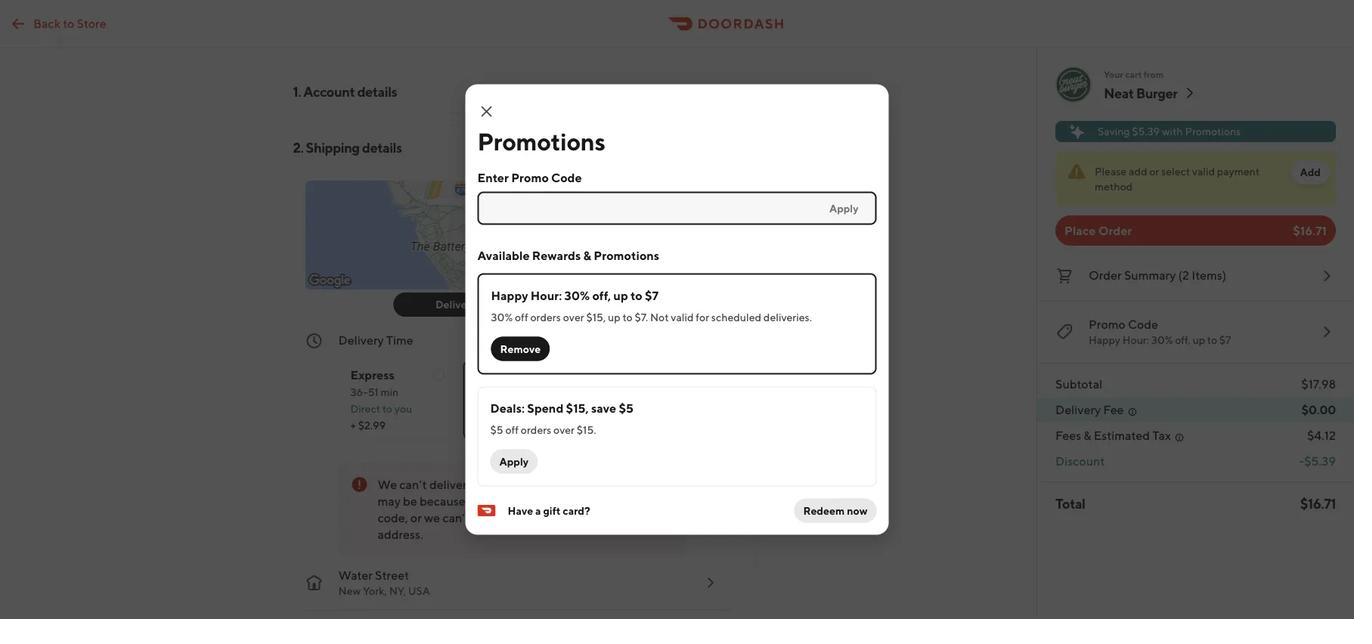 Task type: locate. For each thing, give the bounding box(es) containing it.
$15, down happy hour: 30% off, up to $7
[[587, 311, 606, 323]]

30% off orders over $15, up to $7. not valid for scheduled deliveries.
[[491, 311, 812, 323]]

you inside we can't deliver to this address. this may be because you entered a city, zip code, or we can't find a match for the address.
[[468, 494, 488, 509]]

0 vertical spatial up
[[614, 288, 628, 303]]

or inside the please add or select valid payment method
[[1150, 165, 1160, 178]]

0 horizontal spatial you
[[395, 403, 412, 415]]

0 vertical spatial apply
[[830, 202, 859, 214]]

1 vertical spatial or
[[411, 511, 422, 525]]

delivery time
[[339, 333, 414, 348]]

0 vertical spatial off
[[515, 311, 529, 323]]

2 vertical spatial up
[[1193, 334, 1206, 346]]

valid
[[1193, 165, 1216, 178], [671, 311, 694, 323]]

(2
[[1179, 268, 1190, 283]]

option group containing express
[[339, 349, 732, 440]]

off down deals:
[[506, 424, 519, 436]]

0 vertical spatial $15,
[[587, 311, 606, 323]]

2 vertical spatial for
[[542, 511, 558, 525]]

edit address button
[[601, 473, 680, 497]]

$16.71 down -$5.39
[[1301, 496, 1337, 512]]

order summary (2 items) button
[[1056, 264, 1337, 288]]

can't down because
[[443, 511, 470, 525]]

1 horizontal spatial $5.39
[[1305, 454, 1337, 469]]

0 horizontal spatial code
[[552, 170, 582, 185]]

$7 down items)
[[1220, 334, 1232, 346]]

promotions right with
[[1186, 125, 1242, 138]]

for up time
[[656, 368, 672, 382]]

back
[[33, 16, 61, 30]]

$7 up 30% off orders over $15, up to $7. not valid for scheduled deliveries.
[[645, 288, 659, 303]]

0 horizontal spatial valid
[[671, 311, 694, 323]]

up left $7.
[[608, 311, 621, 323]]

now
[[847, 505, 868, 517]]

ny,
[[389, 585, 406, 598]]

a
[[640, 386, 645, 399], [537, 494, 543, 509], [536, 505, 541, 517], [497, 511, 503, 525]]

off
[[515, 311, 529, 323], [506, 424, 519, 436]]

2 horizontal spatial for
[[696, 311, 710, 323]]

address.
[[506, 478, 551, 492], [378, 528, 423, 542]]

spend
[[528, 401, 564, 415]]

1 horizontal spatial off,
[[1176, 334, 1191, 346]]

valid inside the please add or select valid payment method
[[1193, 165, 1216, 178]]

a inside option group
[[640, 386, 645, 399]]

valid right select
[[1193, 165, 1216, 178]]

1 vertical spatial details
[[362, 139, 402, 155]]

neat
[[1105, 85, 1134, 101]]

city,
[[545, 494, 568, 509]]

apply
[[830, 202, 859, 214], [500, 455, 529, 468]]

1 vertical spatial apply
[[500, 455, 529, 468]]

place
[[1065, 224, 1096, 238]]

0 horizontal spatial $7
[[645, 288, 659, 303]]

to right direct
[[383, 403, 393, 415]]

0 horizontal spatial for
[[542, 511, 558, 525]]

0 horizontal spatial or
[[411, 511, 422, 525]]

may
[[378, 494, 401, 509]]

can't up be
[[400, 478, 427, 492]]

0 horizontal spatial hour:
[[531, 288, 562, 303]]

1 horizontal spatial delivery
[[436, 298, 477, 311]]

$7.
[[635, 311, 648, 323]]

happy down available
[[491, 288, 528, 303]]

min up deals:
[[506, 386, 524, 399]]

1 horizontal spatial apply button
[[821, 196, 868, 221]]

2 min from the left
[[506, 386, 524, 399]]

2 horizontal spatial delivery
[[1056, 403, 1102, 417]]

$5.39 left with
[[1133, 125, 1161, 138]]

you up find
[[468, 494, 488, 509]]

details right 2. shipping
[[362, 139, 402, 155]]

please add or select valid payment method
[[1095, 165, 1260, 193]]

off up 'remove'
[[515, 311, 529, 323]]

min inside 36–51 min direct to you + $2.99
[[381, 386, 399, 399]]

orders down happy hour: 30% off, up to $7
[[531, 311, 561, 323]]

match
[[505, 511, 540, 525]]

add
[[1129, 165, 1148, 178]]

1 vertical spatial for
[[656, 368, 672, 382]]

2 vertical spatial 30%
[[1152, 334, 1174, 346]]

0 vertical spatial for
[[696, 311, 710, 323]]

1 vertical spatial off,
[[1176, 334, 1191, 346]]

0 vertical spatial orders
[[531, 311, 561, 323]]

1 vertical spatial promo
[[1089, 317, 1126, 332]]

water street new york,  ny,  usa
[[339, 569, 430, 598]]

or right add on the right top
[[1150, 165, 1160, 178]]

1 vertical spatial off
[[506, 424, 519, 436]]

store
[[77, 16, 106, 30]]

1 vertical spatial $5.39
[[1305, 454, 1337, 469]]

enter promo code
[[478, 170, 582, 185]]

1 vertical spatial can't
[[443, 511, 470, 525]]

30% down order summary (2 items)
[[1152, 334, 1174, 346]]

$5 down deals:
[[491, 424, 504, 436]]

1 horizontal spatial min
[[506, 386, 524, 399]]

1 min from the left
[[381, 386, 399, 399]]

orders down spend
[[521, 424, 552, 436]]

order left summary
[[1089, 268, 1122, 283]]

order
[[1099, 224, 1133, 238], [1089, 268, 1122, 283]]

zip
[[570, 494, 586, 509]]

0 horizontal spatial apply button
[[491, 450, 538, 474]]

0 horizontal spatial min
[[381, 386, 399, 399]]

2 vertical spatial delivery
[[1056, 403, 1102, 417]]

for down city,
[[542, 511, 558, 525]]

0 horizontal spatial $5.39
[[1133, 125, 1161, 138]]

0 vertical spatial $5.39
[[1133, 125, 1161, 138]]

valid right not
[[671, 311, 694, 323]]

1 vertical spatial orders
[[521, 424, 552, 436]]

for left 'scheduled'
[[696, 311, 710, 323]]

items)
[[1192, 268, 1227, 283]]

please
[[1095, 165, 1127, 178]]

method
[[1095, 180, 1133, 193]]

1 horizontal spatial for
[[656, 368, 672, 382]]

promo
[[512, 170, 549, 185], [1089, 317, 1126, 332]]

details for 2. shipping details
[[362, 139, 402, 155]]

1 vertical spatial code
[[1129, 317, 1159, 332]]

with
[[1163, 125, 1184, 138]]

option group
[[339, 349, 732, 440]]

happy inside promo code happy hour: 30% off, up to $7
[[1089, 334, 1121, 346]]

card?
[[563, 505, 591, 517]]

0 horizontal spatial can't
[[400, 478, 427, 492]]

to left 'this' at bottom
[[470, 478, 481, 492]]

0 horizontal spatial promo
[[512, 170, 549, 185]]

$7 inside promo code happy hour: 30% off, up to $7
[[1220, 334, 1232, 346]]

2 horizontal spatial 30%
[[1152, 334, 1174, 346]]

code down summary
[[1129, 317, 1159, 332]]

0 horizontal spatial off,
[[593, 288, 611, 303]]

0 vertical spatial &
[[584, 248, 592, 263]]

promo right enter
[[512, 170, 549, 185]]

off,
[[593, 288, 611, 303], [1176, 334, 1191, 346]]

we
[[424, 511, 440, 525]]

off, down available rewards & promotions
[[593, 288, 611, 303]]

-$5.39
[[1300, 454, 1337, 469]]

over down deals: spend $15, save $5
[[554, 424, 575, 436]]

& right 'fees'
[[1084, 429, 1092, 443]]

0 horizontal spatial happy
[[491, 288, 528, 303]]

min down express
[[381, 386, 399, 399]]

time
[[647, 386, 669, 399]]

status
[[1056, 151, 1337, 207]]

$15, up the $15.
[[566, 401, 589, 415]]

promotions up enter promo code
[[478, 127, 606, 156]]

1 horizontal spatial $7
[[1220, 334, 1232, 346]]

0 horizontal spatial delivery
[[339, 333, 384, 348]]

your cart from
[[1105, 69, 1164, 79]]

off, inside promo code happy hour: 30% off, up to $7
[[1176, 334, 1191, 346]]

0 vertical spatial $7
[[645, 288, 659, 303]]

1 horizontal spatial you
[[468, 494, 488, 509]]

you right direct
[[395, 403, 412, 415]]

promo down summary
[[1089, 317, 1126, 332]]

deliver
[[430, 478, 467, 492]]

promotions for with
[[1186, 125, 1242, 138]]

express
[[351, 368, 395, 382]]

$5 down choose
[[619, 401, 634, 415]]

1 horizontal spatial 30%
[[565, 288, 590, 303]]

deliveries.
[[764, 311, 812, 323]]

0 vertical spatial apply button
[[821, 196, 868, 221]]

1 vertical spatial hour:
[[1123, 334, 1150, 346]]

code inside promo code happy hour: 30% off, up to $7
[[1129, 317, 1159, 332]]

$7
[[645, 288, 659, 303], [1220, 334, 1232, 346]]

1 vertical spatial order
[[1089, 268, 1122, 283]]

0 horizontal spatial 30%
[[491, 311, 513, 323]]

1 vertical spatial you
[[468, 494, 488, 509]]

0 vertical spatial happy
[[491, 288, 528, 303]]

Pickup radio
[[510, 293, 643, 317]]

hour: down summary
[[1123, 334, 1150, 346]]

york,
[[363, 585, 387, 598]]

details right the 1. account
[[357, 83, 397, 99]]

$15,
[[587, 311, 606, 323], [566, 401, 589, 415]]

1 vertical spatial $7
[[1220, 334, 1232, 346]]

$16.71
[[1294, 224, 1328, 238], [1301, 496, 1337, 512]]

off, down (2
[[1176, 334, 1191, 346]]

usa
[[408, 585, 430, 598]]

1 horizontal spatial $5
[[619, 401, 634, 415]]

up down the order summary (2 items) button
[[1193, 334, 1206, 346]]

payment
[[1218, 165, 1260, 178]]

$5
[[619, 401, 634, 415], [491, 424, 504, 436]]

up up 30% off orders over $15, up to $7. not valid for scheduled deliveries.
[[614, 288, 628, 303]]

address. up entered
[[506, 478, 551, 492]]

happy up subtotal on the right bottom
[[1089, 334, 1121, 346]]

1 horizontal spatial can't
[[443, 511, 470, 525]]

code right enter
[[552, 170, 582, 185]]

rewards
[[532, 248, 581, 263]]

0 vertical spatial address.
[[506, 478, 551, 492]]

$16.71 down add button
[[1294, 224, 1328, 238]]

1 horizontal spatial hour:
[[1123, 334, 1150, 346]]

later
[[674, 368, 700, 382]]

1 vertical spatial up
[[608, 311, 621, 323]]

or inside we can't deliver to this address. this may be because you entered a city, zip code, or we can't find a match for the address.
[[411, 511, 422, 525]]

or left 'we'
[[411, 511, 422, 525]]

0 vertical spatial 30%
[[565, 288, 590, 303]]

1 horizontal spatial happy
[[1089, 334, 1121, 346]]

1 horizontal spatial valid
[[1193, 165, 1216, 178]]

over for 30%
[[563, 311, 585, 323]]

1 vertical spatial over
[[554, 424, 575, 436]]

find
[[473, 511, 494, 525]]

orders for spend
[[521, 424, 552, 436]]

1 vertical spatial $5
[[491, 424, 504, 436]]

1 horizontal spatial or
[[1150, 165, 1160, 178]]

street
[[375, 569, 409, 583]]

over down happy hour: 30% off, up to $7
[[563, 311, 585, 323]]

deals: spend $15, save $5
[[491, 401, 634, 415]]

30%
[[565, 288, 590, 303], [491, 311, 513, 323], [1152, 334, 1174, 346]]

1 vertical spatial &
[[1084, 429, 1092, 443]]

0 vertical spatial delivery
[[436, 298, 477, 311]]

for
[[696, 311, 710, 323], [656, 368, 672, 382], [542, 511, 558, 525]]

promotions up $7.
[[594, 248, 660, 263]]

$5.39 inside button
[[1133, 125, 1161, 138]]

this
[[483, 478, 503, 492]]

status containing please add or select valid payment method
[[1056, 151, 1337, 207]]

& right rewards
[[584, 248, 592, 263]]

$4.12
[[1308, 429, 1337, 443]]

promotions inside button
[[1186, 125, 1242, 138]]

neat burger button
[[1105, 84, 1199, 102]]

to inside 36–51 min direct to you + $2.99
[[383, 403, 393, 415]]

$5.39 down $4.12
[[1305, 454, 1337, 469]]

hour: left pickup
[[531, 288, 562, 303]]

None radio
[[339, 361, 451, 440], [463, 361, 576, 440], [588, 361, 730, 440], [339, 361, 451, 440], [463, 361, 576, 440], [588, 361, 730, 440]]

30% down available rewards & promotions
[[565, 288, 590, 303]]

min
[[381, 386, 399, 399], [506, 386, 524, 399]]

1 horizontal spatial promo
[[1089, 317, 1126, 332]]

30% up 'remove'
[[491, 311, 513, 323]]

to down items)
[[1208, 334, 1218, 346]]

0 vertical spatial code
[[552, 170, 582, 185]]

apply button
[[821, 196, 868, 221], [491, 450, 538, 474]]

address. down code,
[[378, 528, 423, 542]]

to inside promo code happy hour: 30% off, up to $7
[[1208, 334, 1218, 346]]

not
[[651, 311, 669, 323]]

1 horizontal spatial address.
[[506, 478, 551, 492]]

0 vertical spatial or
[[1150, 165, 1160, 178]]

1 horizontal spatial code
[[1129, 317, 1159, 332]]

up
[[614, 288, 628, 303], [608, 311, 621, 323], [1193, 334, 1206, 346]]

0 vertical spatial valid
[[1193, 165, 1216, 178]]

entered
[[491, 494, 534, 509]]

0 vertical spatial you
[[395, 403, 412, 415]]

you
[[395, 403, 412, 415], [468, 494, 488, 509]]

subtotal
[[1056, 377, 1103, 391]]

1 horizontal spatial apply
[[830, 202, 859, 214]]

0 vertical spatial over
[[563, 311, 585, 323]]

or
[[1150, 165, 1160, 178], [411, 511, 422, 525]]

to right back at the top left of the page
[[63, 16, 74, 30]]

order right place
[[1099, 224, 1133, 238]]

1 vertical spatial address.
[[378, 528, 423, 542]]

0 vertical spatial details
[[357, 83, 397, 99]]



Task type: describe. For each thing, give the bounding box(es) containing it.
burger
[[1137, 85, 1178, 101]]

standard
[[475, 368, 527, 382]]

order summary (2 items)
[[1089, 268, 1227, 283]]

min for 36–51
[[381, 386, 399, 399]]

we can't deliver to this address. this may be because you entered a city, zip code, or we can't find a match for the address. status
[[339, 464, 687, 555]]

0 vertical spatial $16.71
[[1294, 224, 1328, 238]]

fees
[[1056, 429, 1082, 443]]

$2.99
[[358, 419, 386, 432]]

new
[[339, 585, 361, 598]]

because
[[420, 494, 466, 509]]

ben.nelson1980@gmail.com
[[588, 84, 744, 99]]

for inside we can't deliver to this address. this may be because you entered a city, zip code, or we can't find a match for the address.
[[542, 511, 558, 525]]

saving $5.39 with promotions button
[[1056, 121, 1337, 142]]

choose
[[600, 386, 637, 399]]

delivery inside radio
[[436, 298, 477, 311]]

saving $5.39 with promotions
[[1098, 125, 1242, 138]]

0 horizontal spatial $5
[[491, 424, 504, 436]]

redeem now
[[804, 505, 868, 517]]

0 vertical spatial hour:
[[531, 288, 562, 303]]

$15.
[[577, 424, 597, 436]]

hour: inside promo code happy hour: 30% off, up to $7
[[1123, 334, 1150, 346]]

Delivery radio
[[394, 293, 519, 317]]

off for happy
[[515, 311, 529, 323]]

happy hour: 30% off, up to $7
[[491, 288, 659, 303]]

36–51 min direct to you + $2.99
[[351, 386, 412, 432]]

time
[[386, 333, 414, 348]]

direct
[[351, 403, 381, 415]]

have
[[508, 505, 533, 517]]

deals:
[[491, 401, 525, 415]]

1 vertical spatial $16.71
[[1301, 496, 1337, 512]]

1. account
[[293, 83, 355, 99]]

to up $7.
[[631, 288, 643, 303]]

promo inside promo code happy hour: 30% off, up to $7
[[1089, 317, 1126, 332]]

1 vertical spatial $15,
[[566, 401, 589, 415]]

41–56 min
[[475, 386, 524, 399]]

schedule for later
[[600, 368, 700, 382]]

up inside promo code happy hour: 30% off, up to $7
[[1193, 334, 1206, 346]]

scheduled
[[712, 311, 762, 323]]

summary
[[1125, 268, 1177, 283]]

1. account details
[[293, 83, 397, 99]]

remove
[[500, 343, 541, 355]]

0 horizontal spatial apply
[[500, 455, 529, 468]]

remove button
[[491, 337, 550, 361]]

to left $7.
[[623, 311, 633, 323]]

redeem now button
[[795, 499, 877, 523]]

the
[[560, 511, 579, 525]]

promo code happy hour: 30% off, up to $7
[[1089, 317, 1232, 346]]

save
[[592, 401, 617, 415]]

41–56
[[475, 386, 504, 399]]

available
[[478, 248, 530, 263]]

back to store
[[33, 16, 106, 30]]

$5.39 for saving
[[1133, 125, 1161, 138]]

0 vertical spatial $5
[[619, 401, 634, 415]]

0 vertical spatial promo
[[512, 170, 549, 185]]

tax
[[1153, 429, 1172, 443]]

min for 41–56
[[506, 386, 524, 399]]

$5.39 for -
[[1305, 454, 1337, 469]]

fees & estimated
[[1056, 429, 1151, 443]]

1 vertical spatial 30%
[[491, 311, 513, 323]]

fee
[[1104, 403, 1125, 417]]

over for $15,
[[554, 424, 575, 436]]

your
[[1105, 69, 1124, 79]]

gift
[[543, 505, 561, 517]]

36–51
[[351, 386, 379, 399]]

choose a time
[[600, 386, 669, 399]]

delivery or pickup selector option group
[[394, 293, 643, 317]]

we
[[378, 478, 397, 492]]

to inside button
[[63, 16, 74, 30]]

available rewards & promotions
[[478, 248, 660, 263]]

we can't deliver to this address. this may be because you entered a city, zip code, or we can't find a match for the address.
[[378, 478, 586, 542]]

enter
[[478, 170, 509, 185]]

2. shipping details
[[293, 139, 402, 155]]

back to store button
[[0, 9, 115, 39]]

schedule
[[600, 368, 653, 382]]

water
[[339, 569, 373, 583]]

this
[[554, 478, 576, 492]]

30% inside promo code happy hour: 30% off, up to $7
[[1152, 334, 1174, 346]]

1 vertical spatial delivery
[[339, 333, 384, 348]]

order inside button
[[1089, 268, 1122, 283]]

$17.98
[[1302, 377, 1337, 391]]

add button
[[1292, 160, 1331, 185]]

0 horizontal spatial address.
[[378, 528, 423, 542]]

from
[[1144, 69, 1164, 79]]

for inside option group
[[656, 368, 672, 382]]

to inside we can't deliver to this address. this may be because you entered a city, zip code, or we can't find a match for the address.
[[470, 478, 481, 492]]

0 vertical spatial order
[[1099, 224, 1133, 238]]

have a gift card?
[[508, 505, 591, 517]]

discount
[[1056, 454, 1106, 469]]

orders for hour:
[[531, 311, 561, 323]]

add
[[1301, 166, 1322, 179]]

code,
[[378, 511, 408, 525]]

place order
[[1065, 224, 1133, 238]]

0 vertical spatial off,
[[593, 288, 611, 303]]

$0.00
[[1302, 403, 1337, 417]]

1 vertical spatial apply button
[[491, 450, 538, 474]]

0 horizontal spatial &
[[584, 248, 592, 263]]

details for 1. account details
[[357, 83, 397, 99]]

edit
[[610, 478, 631, 491]]

1 horizontal spatial &
[[1084, 429, 1092, 443]]

select
[[1162, 165, 1191, 178]]

promotions for &
[[594, 248, 660, 263]]

off for deals:
[[506, 424, 519, 436]]

redeem
[[804, 505, 845, 517]]

neat burger
[[1105, 85, 1178, 101]]

estimated
[[1095, 429, 1151, 443]]

1 vertical spatial valid
[[671, 311, 694, 323]]

you inside 36–51 min direct to you + $2.99
[[395, 403, 412, 415]]

0 vertical spatial can't
[[400, 478, 427, 492]]

close promotions image
[[478, 103, 496, 121]]

+
[[351, 419, 356, 432]]

saving
[[1098, 125, 1131, 138]]

$5 off orders over $15.
[[491, 424, 597, 436]]



Task type: vqa. For each thing, say whether or not it's contained in the screenshot.
2. Shipping details
yes



